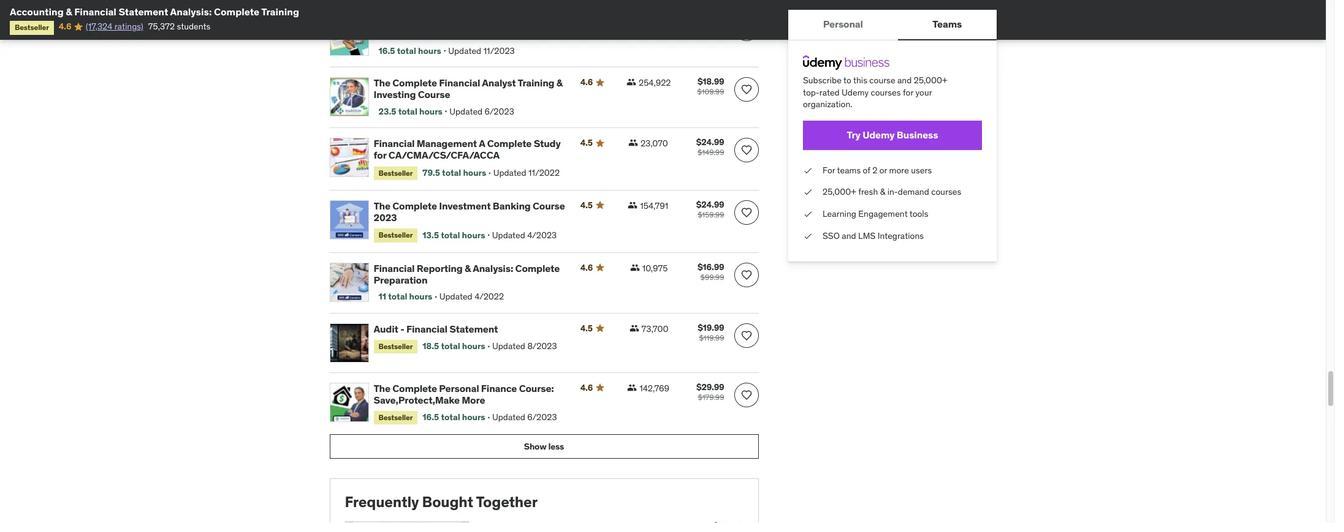 Task type: describe. For each thing, give the bounding box(es) containing it.
tab list containing personal
[[788, 10, 997, 40]]

course
[[869, 75, 895, 86]]

total down the complete personal finance course: save,protect,make more
[[441, 412, 460, 423]]

updated 11/2023
[[448, 45, 515, 56]]

the complete financial analyst training & investing course
[[374, 77, 563, 101]]

10,975
[[643, 263, 668, 274]]

bestseller for the complete personal finance course: save,protect,make more
[[379, 413, 413, 423]]

subscribe to this course and 25,000+ top‑rated udemy courses for your organization.
[[803, 75, 947, 110]]

complete inside the complete investment banking course 2023
[[393, 200, 437, 212]]

75,372
[[148, 21, 175, 32]]

teams button
[[898, 10, 997, 39]]

finance
[[481, 382, 517, 395]]

course inside the complete financial analyst training & investing course
[[418, 89, 450, 101]]

4.6 for the complete financial analyst training & investing course
[[580, 77, 593, 88]]

updated 6/2023 for 16.5 total hours
[[492, 412, 557, 423]]

79.5
[[423, 167, 440, 178]]

xsmall image for the complete financial analyst training & investing course
[[627, 77, 637, 87]]

total down ca/cma/cs/cfa/acca at the left top
[[442, 167, 461, 178]]

investment
[[439, 200, 491, 212]]

updated left 8/2023
[[492, 341, 526, 352]]

wishlist image for the complete financial analyst training & investing course
[[740, 84, 753, 96]]

$24.99 for the complete investment banking course 2023
[[696, 199, 725, 210]]

personal inside the complete personal finance course: save,protect,make more
[[439, 382, 479, 395]]

16.5 for updated 11/2023
[[379, 45, 395, 56]]

financial for &
[[74, 6, 116, 18]]

tools
[[910, 208, 928, 220]]

integrations
[[878, 230, 924, 241]]

the complete personal finance course: save,protect,make more link
[[374, 382, 566, 407]]

lms
[[858, 230, 876, 241]]

to inside the accounting & bookkeeping masterclass - beginner to advanced
[[417, 28, 427, 40]]

the complete investment banking course 2023 link
[[374, 200, 566, 224]]

training inside the complete financial analyst training & investing course
[[518, 77, 555, 89]]

18.5
[[423, 341, 439, 352]]

18.5 total hours
[[423, 341, 485, 352]]

$159.99
[[698, 210, 725, 220]]

complete inside "financial reporting & analysis: complete preparation"
[[515, 262, 560, 275]]

students
[[177, 21, 211, 32]]

hours down advanced at top
[[418, 45, 441, 56]]

hours down audit - financial statement 'link'
[[462, 341, 485, 352]]

xsmall image for sso and lms integrations
[[803, 230, 813, 242]]

$109.99
[[697, 87, 724, 96]]

$29.99 $179.99
[[697, 382, 724, 402]]

financial for complete
[[439, 77, 480, 89]]

11
[[379, 291, 386, 302]]

personal inside button
[[823, 18, 863, 30]]

demand
[[898, 187, 929, 198]]

- inside 'link'
[[401, 323, 404, 335]]

23.5
[[379, 106, 396, 117]]

updated 4/2023
[[492, 230, 557, 241]]

79.5 total hours
[[423, 167, 486, 178]]

2023
[[374, 212, 397, 224]]

udemy inside subscribe to this course and 25,000+ top‑rated udemy courses for your organization.
[[842, 87, 869, 98]]

xsmall image for financial management a complete study for ca/cma/cs/cfa/acca
[[628, 138, 638, 148]]

hours up management
[[419, 106, 443, 117]]

for teams of 2 or more users
[[823, 165, 932, 176]]

73,700
[[642, 324, 669, 335]]

$29.99
[[697, 382, 724, 393]]

total right 18.5
[[441, 341, 460, 352]]

try
[[847, 129, 861, 141]]

254,922
[[639, 77, 671, 88]]

$99.99
[[701, 273, 724, 282]]

hours down preparation
[[409, 291, 433, 302]]

complete inside the complete personal finance course: save,protect,make more
[[393, 382, 437, 395]]

for
[[823, 165, 835, 176]]

hours down more
[[462, 412, 485, 423]]

audit - financial statement link
[[374, 323, 566, 335]]

xsmall image for 25,000+ fresh & in-demand courses
[[803, 187, 813, 199]]

& inside "financial reporting & analysis: complete preparation"
[[465, 262, 471, 275]]

$19.99
[[698, 322, 724, 333]]

0 horizontal spatial and
[[842, 230, 856, 241]]

show less
[[524, 442, 564, 453]]

$16.99 $99.99
[[698, 262, 724, 282]]

save,protect,make
[[374, 394, 460, 406]]

course:
[[519, 382, 554, 395]]

sso
[[823, 230, 840, 241]]

a
[[479, 137, 485, 150]]

25,000+ fresh & in-demand courses
[[823, 187, 961, 198]]

subscribe
[[803, 75, 842, 86]]

for inside subscribe to this course and 25,000+ top‑rated udemy courses for your organization.
[[903, 87, 913, 98]]

11/2022
[[529, 167, 560, 178]]

total down the 'beginner'
[[397, 45, 416, 56]]

wishlist image for audit - financial statement
[[740, 330, 753, 342]]

16.5 for updated 6/2023
[[423, 412, 439, 423]]

bestseller for the complete investment banking course 2023
[[379, 231, 413, 240]]

organization.
[[803, 99, 852, 110]]

show less button
[[330, 435, 759, 460]]

75,372 students
[[148, 21, 211, 32]]

the complete personal finance course: save,protect,make more
[[374, 382, 554, 406]]

advanced
[[429, 28, 474, 40]]

fresh
[[858, 187, 878, 198]]

more
[[462, 394, 485, 406]]

management
[[417, 137, 477, 150]]

preparation
[[374, 274, 428, 286]]

in-
[[887, 187, 898, 198]]

(17,324 ratings)
[[86, 21, 143, 32]]

bookkeeping
[[437, 16, 497, 28]]

business
[[897, 129, 938, 141]]

0 vertical spatial training
[[261, 6, 299, 18]]

2
[[872, 165, 877, 176]]

financial management a complete study for ca/cma/cs/cfa/acca link
[[374, 137, 566, 162]]

updated 8/2023
[[492, 341, 557, 352]]

financial for -
[[407, 323, 448, 335]]

25,000+ inside subscribe to this course and 25,000+ top‑rated udemy courses for your organization.
[[914, 75, 947, 86]]

0 vertical spatial analysis:
[[170, 6, 212, 18]]

$24.99 $149.99
[[696, 137, 725, 157]]

wishlist image for financial reporting & analysis: complete preparation
[[740, 269, 753, 281]]

$18.99 $109.99
[[697, 76, 724, 96]]

the for the complete personal finance course: save,protect,make more
[[374, 382, 391, 395]]

complete inside the complete financial analyst training & investing course
[[393, 77, 437, 89]]

1 vertical spatial 25,000+
[[823, 187, 856, 198]]

sso and lms integrations
[[823, 230, 924, 241]]

bestseller for financial management a complete study for ca/cma/cs/cfa/acca
[[379, 168, 413, 178]]

statement for &
[[119, 6, 168, 18]]

together
[[476, 493, 538, 512]]

13.5
[[423, 230, 439, 241]]

study
[[534, 137, 561, 150]]

wishlist image for the complete personal finance course: save,protect,make more
[[740, 389, 753, 401]]

the complete investment banking course 2023
[[374, 200, 565, 224]]

154,791
[[640, 200, 669, 212]]

less
[[548, 442, 564, 453]]



Task type: vqa. For each thing, say whether or not it's contained in the screenshot.


Task type: locate. For each thing, give the bounding box(es) containing it.
16.5 down save,protect,make
[[423, 412, 439, 423]]

or
[[879, 165, 887, 176]]

courses down course
[[871, 87, 901, 98]]

0 horizontal spatial training
[[261, 6, 299, 18]]

6/2023 for 23.5 total hours
[[485, 106, 514, 117]]

the complete financial analyst training & investing course link
[[374, 77, 566, 101]]

to
[[417, 28, 427, 40], [843, 75, 851, 86]]

wishlist image right $99.99
[[740, 269, 753, 281]]

16.5 total hours for updated 6/2023
[[423, 412, 485, 423]]

for
[[903, 87, 913, 98], [374, 149, 387, 162]]

financial management a complete study for ca/cma/cs/cfa/acca
[[374, 137, 561, 162]]

1 vertical spatial udemy
[[863, 129, 895, 141]]

and inside subscribe to this course and 25,000+ top‑rated udemy courses for your organization.
[[897, 75, 912, 86]]

- right audit
[[401, 323, 404, 335]]

4/2022
[[475, 291, 504, 302]]

learning
[[823, 208, 856, 220]]

financial inside "financial reporting & analysis: complete preparation"
[[374, 262, 415, 275]]

1 horizontal spatial to
[[843, 75, 851, 86]]

total
[[397, 45, 416, 56], [398, 106, 418, 117], [442, 167, 461, 178], [441, 230, 460, 241], [388, 291, 407, 302], [441, 341, 460, 352], [441, 412, 460, 423]]

xsmall image left for
[[803, 165, 813, 177]]

0 vertical spatial udemy
[[842, 87, 869, 98]]

xsmall image for 10,975
[[630, 263, 640, 273]]

0 vertical spatial to
[[417, 28, 427, 40]]

wishlist image right $179.99
[[740, 389, 753, 401]]

1 vertical spatial -
[[401, 323, 404, 335]]

0 horizontal spatial 16.5
[[379, 45, 395, 56]]

0 vertical spatial statement
[[119, 6, 168, 18]]

13.5 total hours
[[423, 230, 485, 241]]

0 horizontal spatial personal
[[439, 382, 479, 395]]

0 vertical spatial wishlist image
[[740, 330, 753, 342]]

0 vertical spatial -
[[556, 16, 560, 28]]

0 vertical spatial for
[[903, 87, 913, 98]]

total right 13.5
[[441, 230, 460, 241]]

financial inside 'link'
[[407, 323, 448, 335]]

financial reporting & analysis: complete preparation link
[[374, 262, 566, 286]]

the inside the complete financial analyst training & investing course
[[374, 77, 391, 89]]

0 horizontal spatial course
[[418, 89, 450, 101]]

for left your
[[903, 87, 913, 98]]

financial up 11 total hours
[[374, 262, 415, 275]]

courses
[[871, 87, 901, 98], [931, 187, 961, 198]]

$24.99 down $109.99
[[696, 137, 725, 148]]

wishlist image
[[740, 330, 753, 342], [740, 389, 753, 401]]

$24.99 $159.99
[[696, 199, 725, 220]]

to right the 'beginner'
[[417, 28, 427, 40]]

course up '4/2023'
[[533, 200, 565, 212]]

bought
[[422, 493, 473, 512]]

1 4.5 from the top
[[580, 137, 593, 149]]

4.5 for study
[[580, 137, 593, 149]]

1 vertical spatial updated 6/2023
[[492, 412, 557, 423]]

$119.99
[[699, 333, 724, 343]]

23,070
[[641, 138, 668, 149]]

6/2023 up the show less
[[528, 412, 557, 423]]

wishlist image right $149.99
[[740, 144, 753, 156]]

engagement
[[858, 208, 908, 220]]

1 vertical spatial $24.99
[[696, 199, 725, 210]]

xsmall image for for teams of 2 or more users
[[803, 165, 813, 177]]

4.6 for the complete personal finance course: save,protect,make more
[[580, 382, 593, 393]]

1 vertical spatial 16.5
[[423, 412, 439, 423]]

16.5 total hours for updated 11/2023
[[379, 45, 441, 56]]

0 vertical spatial 16.5 total hours
[[379, 45, 441, 56]]

for inside financial management a complete study for ca/cma/cs/cfa/acca
[[374, 149, 387, 162]]

ratings)
[[114, 21, 143, 32]]

xsmall image left 154,791
[[628, 200, 638, 210]]

wishlist image for the complete investment banking course 2023
[[740, 207, 753, 219]]

complete inside financial management a complete study for ca/cma/cs/cfa/acca
[[487, 137, 532, 150]]

financial down updated 11/2023
[[439, 77, 480, 89]]

3 the from the top
[[374, 382, 391, 395]]

frequently
[[345, 493, 419, 512]]

personal
[[823, 18, 863, 30], [439, 382, 479, 395]]

xsmall image left the 254,922
[[627, 77, 637, 87]]

for down 23.5
[[374, 149, 387, 162]]

1 $24.99 from the top
[[696, 137, 725, 148]]

0 horizontal spatial analysis:
[[170, 6, 212, 18]]

beginner
[[374, 28, 415, 40]]

1 vertical spatial to
[[843, 75, 851, 86]]

total right 11
[[388, 291, 407, 302]]

1 wishlist image from the top
[[740, 330, 753, 342]]

1 horizontal spatial -
[[556, 16, 560, 28]]

16.5 down the 'beginner'
[[379, 45, 395, 56]]

0 vertical spatial course
[[418, 89, 450, 101]]

2 4.5 from the top
[[580, 200, 593, 211]]

0 horizontal spatial courses
[[871, 87, 901, 98]]

updated
[[448, 45, 482, 56], [450, 106, 483, 117], [493, 167, 527, 178], [492, 230, 525, 241], [440, 291, 473, 302], [492, 341, 526, 352], [492, 412, 526, 423]]

courses right the demand
[[931, 187, 961, 198]]

0 vertical spatial courses
[[871, 87, 901, 98]]

0 horizontal spatial accounting
[[10, 6, 64, 18]]

2 $24.99 from the top
[[696, 199, 725, 210]]

1 horizontal spatial and
[[897, 75, 912, 86]]

xsmall image left 142,769
[[627, 383, 637, 393]]

0 vertical spatial 4.5
[[580, 137, 593, 149]]

$24.99 for financial management a complete study for ca/cma/cs/cfa/acca
[[696, 137, 725, 148]]

1 horizontal spatial analysis:
[[473, 262, 513, 275]]

1 horizontal spatial 6/2023
[[528, 412, 557, 423]]

course
[[418, 89, 450, 101], [533, 200, 565, 212]]

2 wishlist image from the top
[[740, 144, 753, 156]]

1 vertical spatial personal
[[439, 382, 479, 395]]

xsmall image for 73,700
[[629, 324, 639, 333]]

1 vertical spatial course
[[533, 200, 565, 212]]

total right 23.5
[[398, 106, 418, 117]]

hours down financial management a complete study for ca/cma/cs/cfa/acca link
[[463, 167, 486, 178]]

course inside the complete investment banking course 2023
[[533, 200, 565, 212]]

tab list
[[788, 10, 997, 40]]

try udemy business link
[[803, 121, 982, 150]]

udemy down the 'this'
[[842, 87, 869, 98]]

reporting
[[417, 262, 463, 275]]

courses inside subscribe to this course and 25,000+ top‑rated udemy courses for your organization.
[[871, 87, 901, 98]]

xsmall image
[[803, 165, 813, 177], [803, 187, 813, 199], [628, 200, 638, 210], [803, 230, 813, 242], [630, 263, 640, 273], [629, 324, 639, 333]]

the for the complete investment banking course 2023
[[374, 200, 391, 212]]

updated 4/2022
[[440, 291, 504, 302]]

top‑rated
[[803, 87, 840, 98]]

the inside the complete personal finance course: save,protect,make more
[[374, 382, 391, 395]]

accounting for accounting & financial statement analysis: complete training
[[10, 6, 64, 18]]

- inside the accounting & bookkeeping masterclass - beginner to advanced
[[556, 16, 560, 28]]

wishlist image
[[740, 84, 753, 96], [740, 144, 753, 156], [740, 207, 753, 219], [740, 269, 753, 281]]

analysis: inside "financial reporting & analysis: complete preparation"
[[473, 262, 513, 275]]

hours
[[418, 45, 441, 56], [419, 106, 443, 117], [463, 167, 486, 178], [462, 230, 485, 241], [409, 291, 433, 302], [462, 341, 485, 352], [462, 412, 485, 423]]

1 horizontal spatial courses
[[931, 187, 961, 198]]

financial down 23.5
[[374, 137, 415, 150]]

$18.99
[[698, 76, 724, 87]]

16.5 total hours down the 'beginner'
[[379, 45, 441, 56]]

0 vertical spatial 25,000+
[[914, 75, 947, 86]]

$179.99
[[698, 393, 724, 402]]

0 vertical spatial personal
[[823, 18, 863, 30]]

analysis: up 4/2022 at bottom left
[[473, 262, 513, 275]]

&
[[66, 6, 72, 18], [428, 16, 435, 28], [557, 77, 563, 89], [880, 187, 885, 198], [465, 262, 471, 275]]

xsmall image left learning
[[803, 208, 813, 220]]

updated up banking
[[493, 167, 527, 178]]

updated down "financial reporting & analysis: complete preparation"
[[440, 291, 473, 302]]

and right course
[[897, 75, 912, 86]]

teams
[[837, 165, 861, 176]]

16.5 total hours down the complete personal finance course: save,protect,make more
[[423, 412, 485, 423]]

financial reporting & analysis: complete preparation
[[374, 262, 560, 286]]

1 vertical spatial wishlist image
[[740, 389, 753, 401]]

to left the 'this'
[[843, 75, 851, 86]]

25,000+ up learning
[[823, 187, 856, 198]]

1 vertical spatial courses
[[931, 187, 961, 198]]

ca/cma/cs/cfa/acca
[[389, 149, 500, 162]]

$19.99 $119.99
[[698, 322, 724, 343]]

1 horizontal spatial for
[[903, 87, 913, 98]]

bestseller for audit - financial statement
[[379, 342, 413, 351]]

1 horizontal spatial course
[[533, 200, 565, 212]]

$16.99
[[698, 262, 724, 273]]

1 horizontal spatial training
[[518, 77, 555, 89]]

statement
[[119, 6, 168, 18], [450, 323, 498, 335]]

0 vertical spatial 6/2023
[[485, 106, 514, 117]]

personal up "udemy business" image
[[823, 18, 863, 30]]

0 vertical spatial $24.99
[[696, 137, 725, 148]]

investing
[[374, 89, 416, 101]]

udemy business image
[[803, 55, 889, 70]]

0 vertical spatial and
[[897, 75, 912, 86]]

1 vertical spatial for
[[374, 149, 387, 162]]

statement for -
[[450, 323, 498, 335]]

analyst
[[482, 77, 516, 89]]

25,000+
[[914, 75, 947, 86], [823, 187, 856, 198]]

bestseller
[[15, 23, 49, 32], [379, 168, 413, 178], [379, 231, 413, 240], [379, 342, 413, 351], [379, 413, 413, 423]]

0 horizontal spatial for
[[374, 149, 387, 162]]

audit - financial statement
[[374, 323, 498, 335]]

xsmall image left the '23,070'
[[628, 138, 638, 148]]

statement up the 18.5 total hours
[[450, 323, 498, 335]]

4/2023
[[527, 230, 557, 241]]

the for the complete financial analyst training & investing course
[[374, 77, 391, 89]]

1 horizontal spatial 16.5
[[423, 412, 439, 423]]

of
[[863, 165, 870, 176]]

1 vertical spatial statement
[[450, 323, 498, 335]]

11/2023
[[484, 45, 515, 56]]

xsmall image left fresh
[[803, 187, 813, 199]]

personal button
[[788, 10, 898, 39]]

xsmall image for 154,791
[[628, 200, 638, 210]]

1 horizontal spatial personal
[[823, 18, 863, 30]]

2 vertical spatial 4.5
[[580, 323, 593, 334]]

1 vertical spatial 6/2023
[[528, 412, 557, 423]]

and right sso
[[842, 230, 856, 241]]

1 vertical spatial training
[[518, 77, 555, 89]]

-
[[556, 16, 560, 28], [401, 323, 404, 335]]

analysis:
[[170, 6, 212, 18], [473, 262, 513, 275]]

to inside subscribe to this course and 25,000+ top‑rated udemy courses for your organization.
[[843, 75, 851, 86]]

11 total hours
[[379, 291, 433, 302]]

statement inside audit - financial statement 'link'
[[450, 323, 498, 335]]

0 horizontal spatial 6/2023
[[485, 106, 514, 117]]

0 vertical spatial the
[[374, 77, 391, 89]]

wishlist image right $159.99
[[740, 207, 753, 219]]

masterclass
[[499, 16, 554, 28]]

& inside the complete financial analyst training & investing course
[[557, 77, 563, 89]]

4 wishlist image from the top
[[740, 269, 753, 281]]

1 the from the top
[[374, 77, 391, 89]]

analysis: up students
[[170, 6, 212, 18]]

142,769
[[640, 383, 670, 394]]

updated 6/2023 up show
[[492, 412, 557, 423]]

16.5 total hours
[[379, 45, 441, 56], [423, 412, 485, 423]]

1 vertical spatial 16.5 total hours
[[423, 412, 485, 423]]

updated 11/2022
[[493, 167, 560, 178]]

0 horizontal spatial statement
[[119, 6, 168, 18]]

4.6 for financial reporting & analysis: complete preparation
[[580, 262, 593, 273]]

4.5 for course
[[580, 200, 593, 211]]

hours down the complete investment banking course 2023 link
[[462, 230, 485, 241]]

6/2023
[[485, 106, 514, 117], [528, 412, 557, 423]]

financial inside the complete financial analyst training & investing course
[[439, 77, 480, 89]]

1 horizontal spatial 25,000+
[[914, 75, 947, 86]]

0 horizontal spatial 25,000+
[[823, 187, 856, 198]]

xsmall image left 10,975
[[630, 263, 640, 273]]

udemy right try
[[863, 129, 895, 141]]

updated down finance
[[492, 412, 526, 423]]

& inside the accounting & bookkeeping masterclass - beginner to advanced
[[428, 16, 435, 28]]

25,000+ up your
[[914, 75, 947, 86]]

updated down the complete financial analyst training & investing course
[[450, 106, 483, 117]]

updated down advanced at top
[[448, 45, 482, 56]]

0 vertical spatial 16.5
[[379, 45, 395, 56]]

financial up (17,324
[[74, 6, 116, 18]]

course up 23.5 total hours
[[418, 89, 450, 101]]

wishlist image right $109.99
[[740, 84, 753, 96]]

xsmall image for the complete personal finance course: save,protect,make more
[[627, 383, 637, 393]]

audit
[[374, 323, 398, 335]]

users
[[911, 165, 932, 176]]

wishlist image for financial management a complete study for ca/cma/cs/cfa/acca
[[740, 144, 753, 156]]

accounting inside the accounting & bookkeeping masterclass - beginner to advanced
[[374, 16, 426, 28]]

1 vertical spatial analysis:
[[473, 262, 513, 275]]

the inside the complete investment banking course 2023
[[374, 200, 391, 212]]

2 the from the top
[[374, 200, 391, 212]]

try udemy business
[[847, 129, 938, 141]]

the
[[374, 77, 391, 89], [374, 200, 391, 212], [374, 382, 391, 395]]

8/2023
[[528, 341, 557, 352]]

- right 'masterclass' in the top left of the page
[[556, 16, 560, 28]]

6/2023 down analyst on the top left of page
[[485, 106, 514, 117]]

6/2023 for 16.5 total hours
[[528, 412, 557, 423]]

1 vertical spatial and
[[842, 230, 856, 241]]

$24.99 down $149.99
[[696, 199, 725, 210]]

1 horizontal spatial statement
[[450, 323, 498, 335]]

1 horizontal spatial accounting
[[374, 16, 426, 28]]

teams
[[933, 18, 962, 30]]

this
[[853, 75, 867, 86]]

xsmall image
[[627, 77, 637, 87], [628, 138, 638, 148], [803, 208, 813, 220], [627, 383, 637, 393]]

wishlist image right $119.99
[[740, 330, 753, 342]]

financial up 18.5
[[407, 323, 448, 335]]

accounting for accounting & bookkeeping masterclass - beginner to advanced
[[374, 16, 426, 28]]

financial inside financial management a complete study for ca/cma/cs/cfa/acca
[[374, 137, 415, 150]]

0 horizontal spatial to
[[417, 28, 427, 40]]

1 vertical spatial 4.5
[[580, 200, 593, 211]]

show
[[524, 442, 547, 453]]

1 wishlist image from the top
[[740, 84, 753, 96]]

more
[[889, 165, 909, 176]]

3 4.5 from the top
[[580, 323, 593, 334]]

3 wishlist image from the top
[[740, 207, 753, 219]]

complete
[[214, 6, 260, 18], [393, 77, 437, 89], [487, 137, 532, 150], [393, 200, 437, 212], [515, 262, 560, 275], [393, 382, 437, 395]]

updated 6/2023 down the complete financial analyst training & investing course link
[[450, 106, 514, 117]]

0 vertical spatial updated 6/2023
[[450, 106, 514, 117]]

2 wishlist image from the top
[[740, 389, 753, 401]]

2 vertical spatial the
[[374, 382, 391, 395]]

statement up ratings)
[[119, 6, 168, 18]]

banking
[[493, 200, 531, 212]]

0 horizontal spatial -
[[401, 323, 404, 335]]

updated down banking
[[492, 230, 525, 241]]

personal left finance
[[439, 382, 479, 395]]

xsmall image left "73,700"
[[629, 324, 639, 333]]

xsmall image left sso
[[803, 230, 813, 242]]

updated 6/2023
[[450, 106, 514, 117], [492, 412, 557, 423]]

accounting & bookkeeping masterclass - beginner to advanced
[[374, 16, 560, 40]]

4.6
[[59, 21, 71, 32], [580, 77, 593, 88], [580, 262, 593, 273], [580, 382, 593, 393]]

1 vertical spatial the
[[374, 200, 391, 212]]

updated 6/2023 for 23.5 total hours
[[450, 106, 514, 117]]



